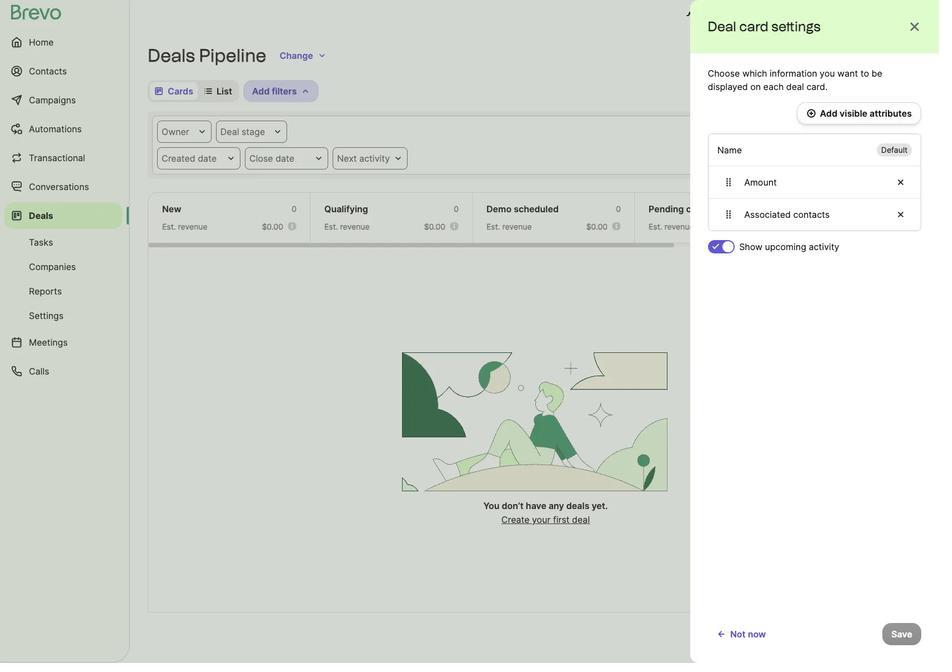 Task type: vqa. For each thing, say whether or not it's contained in the screenshot.
0 related to Demo scheduled
yes



Task type: describe. For each thing, give the bounding box(es) containing it.
have
[[526, 500, 547, 511]]

5 $0.00 from the left
[[911, 222, 933, 231]]

add for add filters
[[252, 86, 270, 97]]

demo scheduled
[[487, 203, 559, 215]]

sort button
[[691, 80, 740, 102]]

deals pipeline
[[148, 45, 267, 66]]

deal inside the you don't have any deals yet. create your first deal
[[573, 514, 590, 525]]

sort
[[713, 86, 732, 97]]

est. for demo scheduled
[[487, 222, 501, 231]]

Name search field
[[822, 80, 922, 102]]

owner button
[[157, 121, 212, 143]]

not
[[731, 629, 746, 640]]

upcoming
[[766, 241, 807, 252]]

name
[[718, 145, 743, 156]]

import
[[787, 50, 816, 61]]

import deals button
[[778, 44, 850, 67]]

conversations
[[29, 181, 89, 192]]

5 est. from the left
[[812, 222, 825, 231]]

card.
[[808, 81, 829, 92]]

est. for qualifying
[[325, 222, 338, 231]]

revenue for new
[[178, 222, 208, 231]]

associated
[[745, 209, 791, 220]]

deals link
[[4, 202, 122, 229]]

created
[[162, 153, 195, 164]]

demo
[[487, 203, 512, 215]]

stage
[[242, 126, 265, 137]]

card for deal card settings
[[740, 18, 769, 34]]

displayed
[[709, 81, 749, 92]]

you
[[821, 68, 836, 79]]

revenue for qualifying
[[340, 222, 370, 231]]

settings
[[772, 18, 822, 34]]

information
[[771, 68, 818, 79]]

pipeline
[[199, 45, 267, 66]]

settings link
[[4, 305, 122, 327]]

est. revenue for new
[[162, 222, 208, 231]]

contacts
[[794, 209, 830, 220]]

change
[[280, 50, 313, 61]]

create your first deal link
[[502, 514, 590, 525]]

on
[[751, 81, 762, 92]]

pending commitment
[[649, 203, 741, 215]]

0 for qualifying
[[454, 204, 459, 213]]

home
[[29, 37, 54, 48]]

est. revenue for demo scheduled
[[487, 222, 532, 231]]

create inside "button"
[[864, 50, 893, 61]]

date for created date
[[198, 153, 217, 164]]

don't
[[502, 500, 524, 511]]

est. revenue for pending commitment
[[649, 222, 695, 231]]

calls
[[29, 366, 49, 377]]

each
[[764, 81, 785, 92]]

not now
[[731, 629, 767, 640]]

automations link
[[4, 116, 122, 142]]

est. for new
[[162, 222, 176, 231]]

transactional
[[29, 152, 85, 163]]

clear filters button
[[823, 121, 890, 143]]

commitment
[[687, 203, 741, 215]]

revenue for demo scheduled
[[503, 222, 532, 231]]

yet.
[[592, 500, 608, 511]]

add filters button
[[243, 80, 319, 102]]

deals inside the you don't have any deals yet. create your first deal
[[567, 500, 590, 511]]

in
[[812, 203, 819, 215]]

close date button
[[245, 147, 328, 170]]

deal stage button
[[216, 121, 287, 143]]

list
[[217, 86, 232, 97]]

choose which information you want to be displayed on each deal card.
[[709, 68, 883, 92]]

add visible attributes button
[[798, 102, 922, 125]]

save
[[892, 629, 913, 640]]

home link
[[4, 29, 122, 56]]

which
[[743, 68, 768, 79]]

plan
[[748, 10, 766, 21]]

visible
[[840, 108, 868, 119]]

scheduled
[[514, 203, 559, 215]]

est. for pending commitment
[[649, 222, 663, 231]]

list button
[[200, 82, 237, 100]]

0 for demo scheduled
[[617, 204, 621, 213]]

tasks
[[29, 237, 53, 248]]

usage
[[700, 10, 728, 21]]

add for add visible attributes
[[821, 108, 838, 119]]

default
[[882, 145, 908, 155]]

$0.00 for pending commitment
[[749, 222, 770, 231]]

close date
[[250, 153, 295, 164]]

deal for deal card settings
[[709, 18, 737, 34]]

create deal
[[864, 50, 913, 61]]

deals for deals pipeline
[[148, 45, 195, 66]]

companies link
[[4, 256, 122, 278]]

deal inside create deal "button"
[[895, 50, 913, 61]]

campaigns link
[[4, 87, 122, 113]]

and
[[730, 10, 746, 21]]

5 est. revenue from the left
[[812, 222, 857, 231]]

create inside the you don't have any deals yet. create your first deal
[[502, 514, 530, 525]]

contacts
[[29, 66, 67, 77]]

import deals
[[787, 50, 841, 61]]

now
[[748, 629, 767, 640]]

add visible attributes
[[821, 108, 913, 119]]



Task type: locate. For each thing, give the bounding box(es) containing it.
deal left plan
[[709, 18, 737, 34]]

$0.00 for qualifying
[[424, 222, 446, 231]]

3 est. revenue from the left
[[487, 222, 532, 231]]

deal inside dialog
[[709, 18, 737, 34]]

0 for pending commitment
[[779, 204, 784, 213]]

1 horizontal spatial filters
[[857, 126, 882, 137]]

change button
[[271, 44, 336, 67]]

meetings
[[29, 337, 68, 348]]

created date
[[162, 153, 217, 164]]

create down don't
[[502, 514, 530, 525]]

you
[[484, 500, 500, 511]]

1 est. from the left
[[162, 222, 176, 231]]

transactional link
[[4, 145, 122, 171]]

first
[[554, 514, 570, 525]]

deal card settings dialog
[[691, 0, 940, 663]]

1 vertical spatial create
[[502, 514, 530, 525]]

3 $0.00 from the left
[[587, 222, 608, 231]]

create up be
[[864, 50, 893, 61]]

0 vertical spatial deals
[[148, 45, 195, 66]]

add
[[252, 86, 270, 97], [821, 108, 838, 119]]

filters inside "add filters" button
[[272, 86, 297, 97]]

conversations link
[[4, 173, 122, 200]]

1 horizontal spatial card
[[790, 86, 809, 97]]

0 vertical spatial deal
[[895, 50, 913, 61]]

next
[[337, 153, 357, 164]]

1 horizontal spatial deals
[[818, 50, 841, 61]]

4 0 from the left
[[779, 204, 784, 213]]

associated contacts
[[745, 209, 830, 220]]

$0.00 for demo scheduled
[[587, 222, 608, 231]]

1 vertical spatial deals
[[29, 210, 53, 221]]

2 est. from the left
[[325, 222, 338, 231]]

revenue down pending
[[665, 222, 695, 231]]

1 horizontal spatial deals
[[148, 45, 195, 66]]

add up clear
[[821, 108, 838, 119]]

1 horizontal spatial deal
[[787, 81, 805, 92]]

deals up cards button
[[148, 45, 195, 66]]

filters down change
[[272, 86, 297, 97]]

deal inside button
[[768, 86, 787, 97]]

1 vertical spatial filters
[[857, 126, 882, 137]]

2 est. revenue from the left
[[325, 222, 370, 231]]

1 horizontal spatial date
[[276, 153, 295, 164]]

deals
[[148, 45, 195, 66], [29, 210, 53, 221]]

be
[[873, 68, 883, 79]]

3 revenue from the left
[[503, 222, 532, 231]]

any
[[549, 500, 565, 511]]

pending
[[649, 203, 684, 215]]

your
[[532, 514, 551, 525]]

deals up "tasks"
[[29, 210, 53, 221]]

0 vertical spatial create
[[864, 50, 893, 61]]

revenue down the demo scheduled
[[503, 222, 532, 231]]

cards button
[[150, 82, 198, 100]]

est. down 'contacts' on the right top
[[812, 222, 825, 231]]

deals inside deals link
[[29, 210, 53, 221]]

est. revenue down the in negotiation
[[812, 222, 857, 231]]

deal stage
[[221, 126, 265, 137]]

reports link
[[4, 280, 122, 302]]

meetings link
[[4, 329, 122, 356]]

deal for deal stage
[[221, 126, 239, 137]]

2 date from the left
[[276, 153, 295, 164]]

2 0 from the left
[[454, 204, 459, 213]]

automations
[[29, 123, 82, 135]]

date right close
[[276, 153, 295, 164]]

1 vertical spatial add
[[821, 108, 838, 119]]

save button
[[883, 623, 922, 645]]

deal inside choose which information you want to be displayed on each deal card.
[[787, 81, 805, 92]]

est. down qualifying
[[325, 222, 338, 231]]

$0.00 for new
[[262, 222, 283, 231]]

filters for clear filters
[[857, 126, 882, 137]]

show
[[740, 241, 763, 252]]

deals inside 'button'
[[818, 50, 841, 61]]

close
[[250, 153, 273, 164]]

0 left 'contacts' on the right top
[[779, 204, 784, 213]]

est. revenue
[[162, 222, 208, 231], [325, 222, 370, 231], [487, 222, 532, 231], [649, 222, 695, 231], [812, 222, 857, 231]]

date inside popup button
[[198, 153, 217, 164]]

1 horizontal spatial add
[[821, 108, 838, 119]]

2 vertical spatial deal
[[221, 126, 239, 137]]

deal left stage
[[221, 126, 239, 137]]

activity inside popup button
[[360, 153, 390, 164]]

clear
[[831, 126, 854, 137]]

deal right on at the top right of page
[[768, 86, 787, 97]]

None checkbox
[[709, 240, 735, 253]]

0 left 'demo' at the top
[[454, 204, 459, 213]]

0 horizontal spatial deals
[[567, 500, 590, 511]]

4 $0.00 from the left
[[749, 222, 770, 231]]

1 horizontal spatial activity
[[809, 241, 840, 252]]

usage and plan
[[700, 10, 766, 21]]

add filters
[[252, 86, 297, 97]]

activity down associated contacts button
[[809, 241, 840, 252]]

settings
[[29, 310, 64, 321]]

0 horizontal spatial card
[[740, 18, 769, 34]]

date for close date
[[276, 153, 295, 164]]

revenue down the in negotiation
[[827, 222, 857, 231]]

revenue for pending commitment
[[665, 222, 695, 231]]

4 est. from the left
[[649, 222, 663, 231]]

2 horizontal spatial deal
[[768, 86, 787, 97]]

activity inside deal card settings dialog
[[809, 241, 840, 252]]

qualifying
[[325, 203, 368, 215]]

deal
[[895, 50, 913, 61], [787, 81, 805, 92], [573, 514, 590, 525]]

0 vertical spatial add
[[252, 86, 270, 97]]

0 vertical spatial deals
[[818, 50, 841, 61]]

campaigns
[[29, 94, 76, 106]]

deal card button
[[745, 80, 818, 102]]

none checkbox inside deal card settings dialog
[[709, 240, 735, 253]]

1 vertical spatial card
[[790, 86, 809, 97]]

not now button
[[709, 623, 776, 645]]

1 0 from the left
[[292, 204, 297, 213]]

0 vertical spatial card
[[740, 18, 769, 34]]

0 left pending
[[617, 204, 621, 213]]

deals for deals
[[29, 210, 53, 221]]

est. revenue for qualifying
[[325, 222, 370, 231]]

2 revenue from the left
[[340, 222, 370, 231]]

filters down add visible attributes
[[857, 126, 882, 137]]

1 vertical spatial deal
[[768, 86, 787, 97]]

1 vertical spatial deals
[[567, 500, 590, 511]]

est. down pending
[[649, 222, 663, 231]]

deals
[[818, 50, 841, 61], [567, 500, 590, 511]]

0 horizontal spatial deal
[[573, 514, 590, 525]]

add inside button
[[252, 86, 270, 97]]

2 $0.00 from the left
[[424, 222, 446, 231]]

filters for add filters
[[272, 86, 297, 97]]

deals up you in the top of the page
[[818, 50, 841, 61]]

card inside button
[[790, 86, 809, 97]]

est. revenue down pending
[[649, 222, 695, 231]]

calls link
[[4, 358, 122, 385]]

0 for new
[[292, 204, 297, 213]]

0 horizontal spatial add
[[252, 86, 270, 97]]

card
[[740, 18, 769, 34], [790, 86, 809, 97]]

revenue down "new"
[[178, 222, 208, 231]]

want
[[838, 68, 859, 79]]

0 horizontal spatial create
[[502, 514, 530, 525]]

0 down close date popup button
[[292, 204, 297, 213]]

0 horizontal spatial date
[[198, 153, 217, 164]]

tasks link
[[4, 231, 122, 253]]

deal up "name" search box
[[895, 50, 913, 61]]

companies
[[29, 261, 76, 272]]

1 date from the left
[[198, 153, 217, 164]]

clear filters
[[831, 126, 882, 137]]

0 horizontal spatial activity
[[360, 153, 390, 164]]

date inside popup button
[[276, 153, 295, 164]]

deal for deal card
[[768, 86, 787, 97]]

est. revenue down "new"
[[162, 222, 208, 231]]

0 horizontal spatial deals
[[29, 210, 53, 221]]

date right created
[[198, 153, 217, 164]]

1 est. revenue from the left
[[162, 222, 208, 231]]

reports
[[29, 286, 62, 297]]

contacts link
[[4, 58, 122, 84]]

1 horizontal spatial deal
[[709, 18, 737, 34]]

create
[[864, 50, 893, 61], [502, 514, 530, 525]]

est. revenue down qualifying
[[325, 222, 370, 231]]

amount
[[745, 177, 777, 188]]

1 $0.00 from the left
[[262, 222, 283, 231]]

cards
[[168, 86, 193, 97]]

owner
[[162, 126, 189, 137]]

activity right 'next'
[[360, 153, 390, 164]]

usage and plan button
[[678, 4, 775, 27]]

1 horizontal spatial create
[[864, 50, 893, 61]]

deal right first
[[573, 514, 590, 525]]

deal
[[709, 18, 737, 34], [768, 86, 787, 97], [221, 126, 239, 137]]

add right list
[[252, 86, 270, 97]]

4 est. revenue from the left
[[649, 222, 695, 231]]

next activity button
[[333, 147, 408, 170]]

to
[[862, 68, 870, 79]]

0 horizontal spatial filters
[[272, 86, 297, 97]]

new
[[162, 203, 182, 215]]

amount button
[[709, 166, 922, 198]]

you don't have any deals yet. create your first deal
[[484, 500, 608, 525]]

filters inside clear filters button
[[857, 126, 882, 137]]

card for deal card
[[790, 86, 809, 97]]

show upcoming activity
[[740, 241, 840, 252]]

2 vertical spatial deal
[[573, 514, 590, 525]]

deal inside popup button
[[221, 126, 239, 137]]

est. down "new"
[[162, 222, 176, 231]]

card inside dialog
[[740, 18, 769, 34]]

0 vertical spatial deal
[[709, 18, 737, 34]]

0 vertical spatial activity
[[360, 153, 390, 164]]

0 horizontal spatial deal
[[221, 126, 239, 137]]

3 0 from the left
[[617, 204, 621, 213]]

0
[[292, 204, 297, 213], [454, 204, 459, 213], [617, 204, 621, 213], [779, 204, 784, 213]]

revenue down qualifying
[[340, 222, 370, 231]]

deal down information
[[787, 81, 805, 92]]

revenue
[[178, 222, 208, 231], [340, 222, 370, 231], [503, 222, 532, 231], [665, 222, 695, 231], [827, 222, 857, 231]]

$0.00
[[262, 222, 283, 231], [424, 222, 446, 231], [587, 222, 608, 231], [749, 222, 770, 231], [911, 222, 933, 231]]

activity
[[360, 153, 390, 164], [809, 241, 840, 252]]

5 revenue from the left
[[827, 222, 857, 231]]

created date button
[[157, 147, 241, 170]]

2 horizontal spatial deal
[[895, 50, 913, 61]]

associated contacts button
[[709, 198, 922, 231]]

est. down 'demo' at the top
[[487, 222, 501, 231]]

create deal button
[[855, 44, 922, 67]]

3 est. from the left
[[487, 222, 501, 231]]

1 vertical spatial deal
[[787, 81, 805, 92]]

negotiation
[[822, 203, 871, 215]]

0 vertical spatial filters
[[272, 86, 297, 97]]

1 vertical spatial activity
[[809, 241, 840, 252]]

add inside button
[[821, 108, 838, 119]]

1 revenue from the left
[[178, 222, 208, 231]]

4 revenue from the left
[[665, 222, 695, 231]]

deals right any
[[567, 500, 590, 511]]

est. revenue down 'demo' at the top
[[487, 222, 532, 231]]



